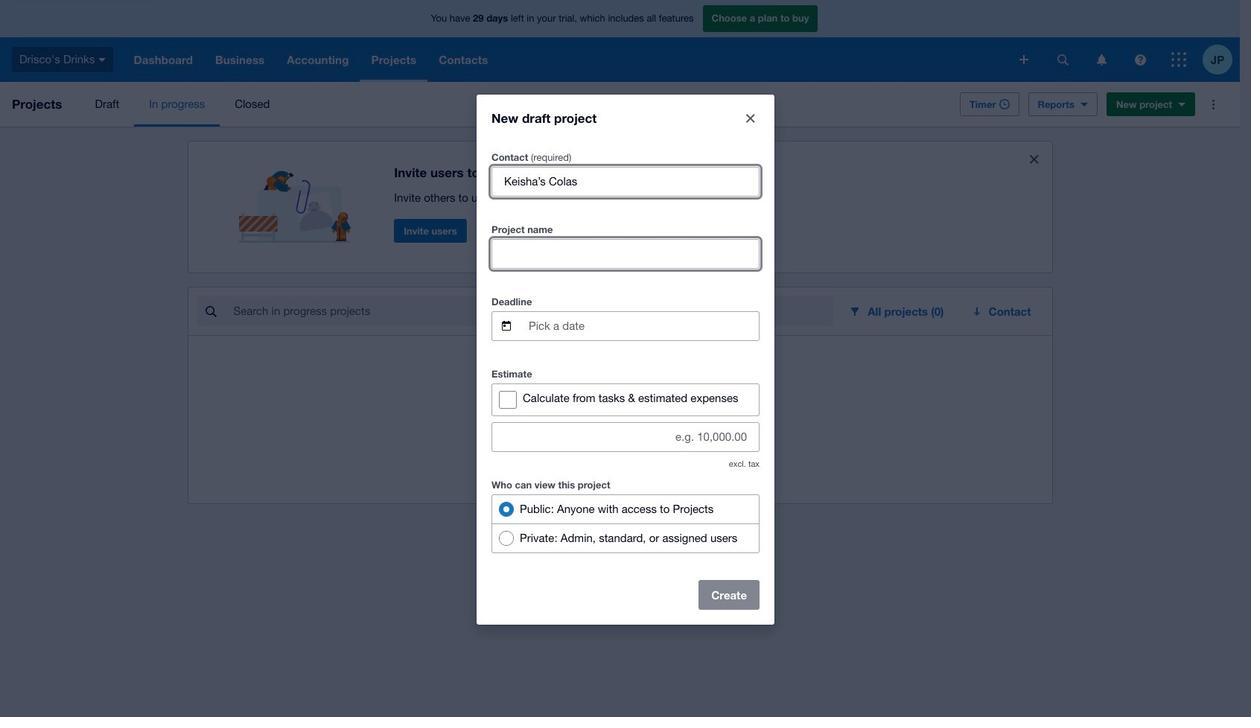 Task type: describe. For each thing, give the bounding box(es) containing it.
svg image
[[1135, 54, 1146, 65]]

Search in progress projects search field
[[232, 297, 834, 325]]

e.g. 10,000.00 field
[[492, 423, 759, 451]]

Pick a date field
[[527, 312, 759, 340]]



Task type: locate. For each thing, give the bounding box(es) containing it.
banner
[[0, 0, 1240, 82]]

group
[[491, 494, 760, 553]]

svg image
[[1171, 52, 1186, 67], [1057, 54, 1068, 65], [1097, 54, 1106, 65], [1019, 55, 1028, 64], [99, 58, 106, 62]]

dialog
[[477, 94, 774, 624]]

None field
[[492, 239, 759, 268]]

Find or create a contact field
[[492, 167, 759, 195]]

invite users to projects image
[[239, 153, 358, 243]]



Task type: vqa. For each thing, say whether or not it's contained in the screenshot.
"Repeating" link at right
no



